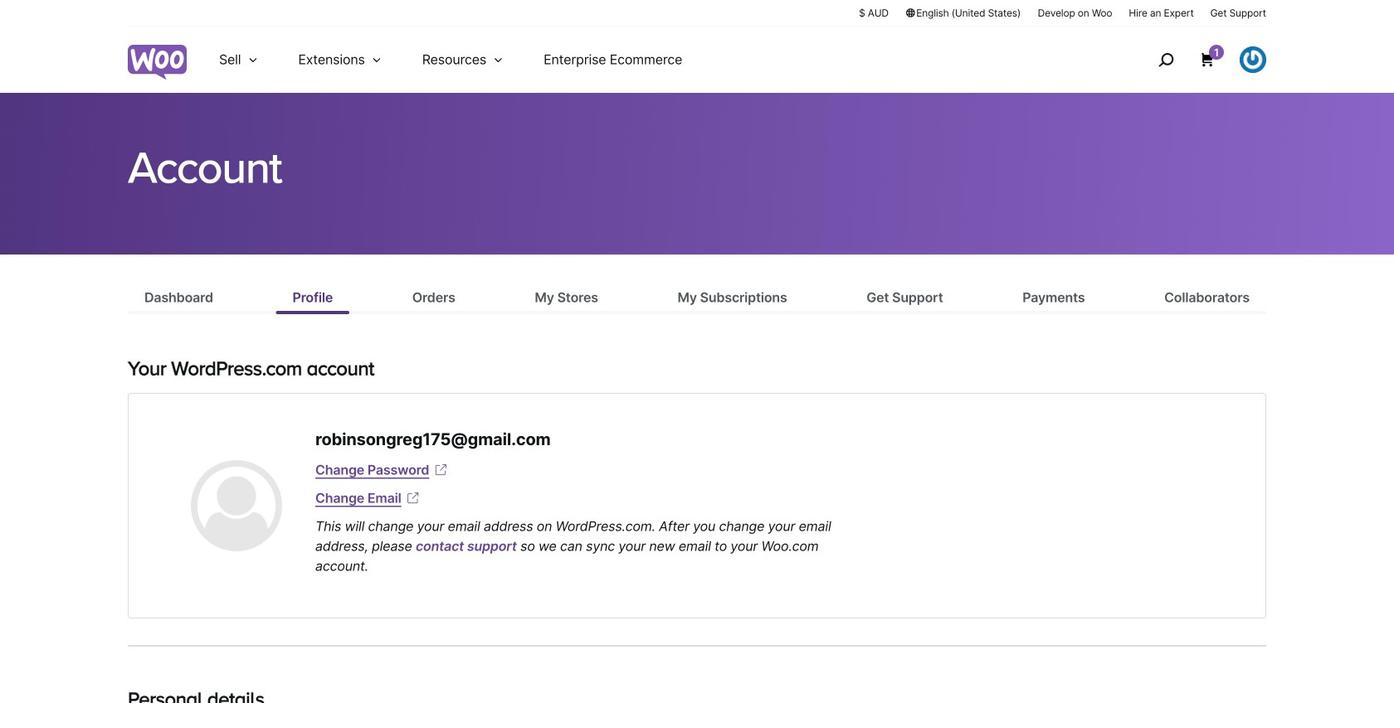 Task type: vqa. For each thing, say whether or not it's contained in the screenshot.
Gravatar image
yes



Task type: describe. For each thing, give the bounding box(es) containing it.
0 vertical spatial external link image
[[433, 462, 449, 479]]

gravatar image image
[[191, 461, 282, 552]]

1 vertical spatial external link image
[[405, 491, 421, 507]]

open account menu image
[[1240, 46, 1267, 73]]



Task type: locate. For each thing, give the bounding box(es) containing it.
1 horizontal spatial external link image
[[433, 462, 449, 479]]

search image
[[1153, 46, 1179, 73]]

service navigation menu element
[[1123, 33, 1267, 87]]

external link image
[[433, 462, 449, 479], [405, 491, 421, 507]]

0 horizontal spatial external link image
[[405, 491, 421, 507]]



